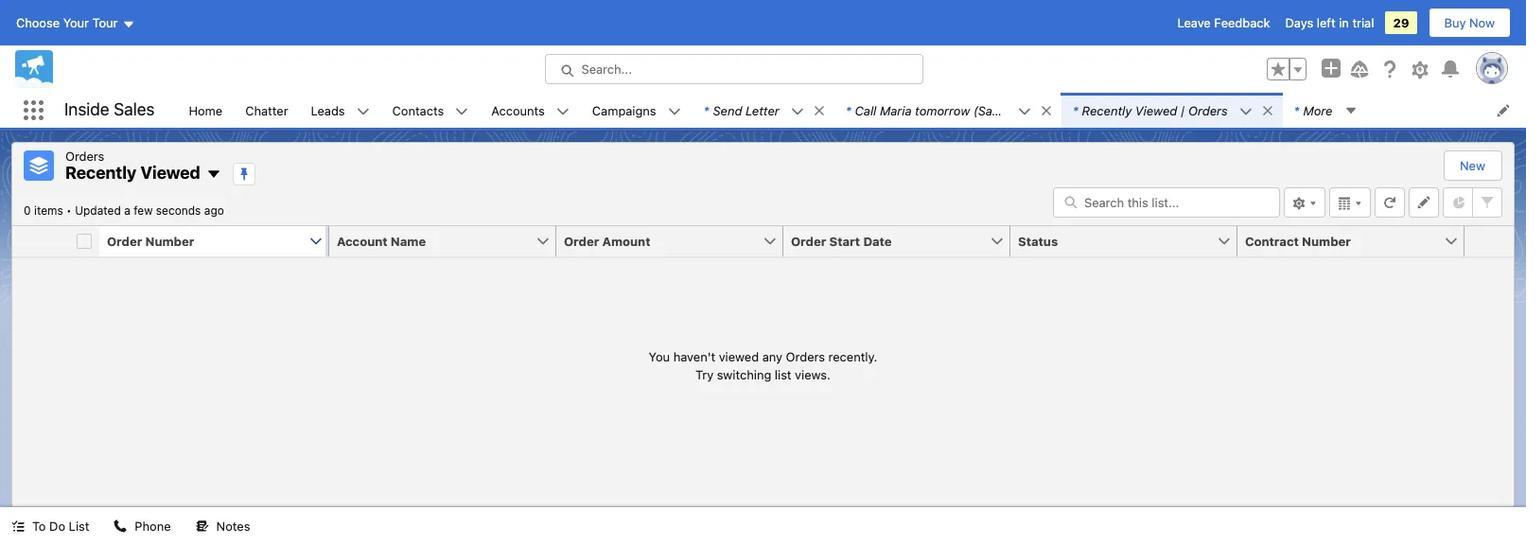 Task type: vqa. For each thing, say whether or not it's contained in the screenshot.
Refresh button
no



Task type: describe. For each thing, give the bounding box(es) containing it.
updated
[[75, 203, 121, 217]]

name
[[391, 233, 426, 248]]

account name element
[[329, 226, 568, 257]]

text default image inside contacts 'list item'
[[456, 105, 469, 118]]

* for * send letter
[[704, 103, 710, 118]]

recently.
[[829, 349, 878, 364]]

action image
[[1465, 226, 1515, 256]]

start
[[830, 233, 861, 248]]

status button
[[1011, 226, 1217, 256]]

do
[[49, 519, 65, 534]]

you
[[649, 349, 670, 364]]

* for * call maria tomorrow (sample)
[[846, 103, 852, 118]]

* recently viewed | orders
[[1073, 103, 1228, 118]]

sales
[[114, 100, 155, 120]]

tomorrow
[[915, 103, 971, 118]]

maria
[[880, 103, 912, 118]]

list
[[775, 367, 792, 382]]

order for order amount
[[564, 233, 599, 248]]

3 list item from the left
[[1062, 93, 1283, 128]]

contacts link
[[381, 93, 456, 128]]

recently viewed
[[65, 163, 201, 183]]

(sample)
[[974, 103, 1026, 118]]

Search Recently Viewed list view. search field
[[1054, 187, 1281, 217]]

* send letter
[[704, 103, 780, 118]]

campaigns link
[[581, 93, 668, 128]]

text default image left the call
[[813, 104, 826, 117]]

display as table image
[[1330, 187, 1372, 217]]

text default image inside campaigns list item
[[668, 105, 681, 118]]

0 items • updated a few seconds ago
[[24, 203, 224, 217]]

text default image right |
[[1261, 104, 1275, 117]]

leads list item
[[300, 93, 381, 128]]

leads link
[[300, 93, 357, 128]]

none search field inside recently viewed|orders|list view element
[[1054, 187, 1281, 217]]

inside
[[64, 100, 109, 120]]

amount
[[603, 233, 651, 248]]

item number image
[[12, 226, 69, 256]]

leads
[[311, 103, 345, 118]]

to do list
[[32, 519, 89, 534]]

status
[[1019, 233, 1059, 248]]

choose your tour
[[16, 15, 118, 30]]

home
[[189, 103, 223, 118]]

status containing you haven't viewed any orders recently.
[[649, 348, 878, 385]]

2 list item from the left
[[835, 93, 1062, 128]]

switching
[[717, 367, 772, 382]]

number for order number
[[145, 233, 194, 248]]

in
[[1340, 15, 1350, 30]]

|
[[1181, 103, 1186, 118]]

orders for you haven't viewed any orders recently. try switching list views.
[[786, 349, 825, 364]]

items
[[34, 203, 63, 217]]

text default image inside list item
[[1040, 104, 1053, 117]]

tour
[[92, 15, 118, 30]]

account name
[[337, 233, 426, 248]]

text default image for phone
[[114, 520, 127, 533]]

order amount button
[[557, 226, 763, 256]]

1 horizontal spatial viewed
[[1136, 103, 1178, 118]]

accounts link
[[480, 93, 557, 128]]

chatter link
[[234, 93, 300, 128]]

call
[[855, 103, 877, 118]]

order start date button
[[784, 226, 990, 256]]

contract number element
[[1238, 226, 1477, 257]]

text default image for to do list
[[11, 520, 25, 533]]

few
[[134, 203, 153, 217]]

inside sales
[[64, 100, 155, 120]]

new button
[[1446, 151, 1501, 180]]



Task type: locate. For each thing, give the bounding box(es) containing it.
1 horizontal spatial number
[[1303, 233, 1352, 248]]

2 horizontal spatial orders
[[1189, 103, 1228, 118]]

order down 0 items • updated a few seconds ago
[[107, 233, 142, 248]]

list
[[177, 93, 1527, 128]]

2 * from the left
[[846, 103, 852, 118]]

0 horizontal spatial *
[[704, 103, 710, 118]]

1 horizontal spatial recently
[[1083, 103, 1132, 118]]

text default image right campaigns
[[668, 105, 681, 118]]

list item
[[693, 93, 835, 128], [835, 93, 1062, 128], [1062, 93, 1283, 128]]

1 order from the left
[[107, 233, 142, 248]]

text default image left 'to'
[[11, 520, 25, 533]]

list
[[69, 519, 89, 534]]

orders down inside
[[65, 149, 104, 164]]

order number
[[107, 233, 194, 248]]

send
[[713, 103, 743, 118]]

text default image inside to do list button
[[11, 520, 25, 533]]

text default image
[[1040, 104, 1053, 117], [11, 520, 25, 533], [114, 520, 127, 533], [196, 520, 209, 533]]

order number button
[[99, 226, 309, 256]]

order
[[107, 233, 142, 248], [564, 233, 599, 248], [791, 233, 827, 248]]

views.
[[795, 367, 831, 382]]

now
[[1470, 15, 1496, 30]]

order amount element
[[557, 226, 795, 257]]

* right (sample)
[[1073, 103, 1079, 118]]

feedback
[[1215, 15, 1271, 30]]

orders right |
[[1189, 103, 1228, 118]]

text default image right accounts
[[557, 105, 570, 118]]

campaigns
[[592, 103, 657, 118]]

account name button
[[329, 226, 536, 256]]

cell
[[69, 226, 99, 257]]

*
[[704, 103, 710, 118], [846, 103, 852, 118], [1073, 103, 1079, 118]]

contract
[[1246, 233, 1300, 248]]

buy now
[[1445, 15, 1496, 30]]

phone
[[135, 519, 171, 534]]

any
[[763, 349, 783, 364]]

try
[[696, 367, 714, 382]]

order for order start date
[[791, 233, 827, 248]]

text default image inside the phone button
[[114, 520, 127, 533]]

3 * from the left
[[1073, 103, 1079, 118]]

number down list view controls icon
[[1303, 233, 1352, 248]]

3 order from the left
[[791, 233, 827, 248]]

days
[[1286, 15, 1314, 30]]

search...
[[582, 62, 632, 77]]

leave
[[1178, 15, 1211, 30]]

choose your tour button
[[15, 8, 136, 38]]

2 number from the left
[[1303, 233, 1352, 248]]

choose
[[16, 15, 60, 30]]

order for order number
[[107, 233, 142, 248]]

text default image right (sample)
[[1040, 104, 1053, 117]]

orders for * recently viewed | orders
[[1189, 103, 1228, 118]]

accounts list item
[[480, 93, 581, 128]]

buy
[[1445, 15, 1467, 30]]

chatter
[[245, 103, 288, 118]]

status element
[[1011, 226, 1250, 257]]

0 horizontal spatial recently
[[65, 163, 137, 183]]

accounts
[[492, 103, 545, 118]]

recently viewed status
[[24, 203, 75, 217]]

text default image right letter
[[791, 105, 804, 118]]

number
[[145, 233, 194, 248], [1303, 233, 1352, 248]]

home link
[[177, 93, 234, 128]]

1 vertical spatial recently
[[65, 163, 137, 183]]

0
[[24, 203, 31, 217]]

viewed
[[1136, 103, 1178, 118], [141, 163, 201, 183]]

list containing home
[[177, 93, 1527, 128]]

1 * from the left
[[704, 103, 710, 118]]

* call maria tomorrow (sample)
[[846, 103, 1026, 118]]

* left send
[[704, 103, 710, 118]]

0 horizontal spatial number
[[145, 233, 194, 248]]

letter
[[746, 103, 780, 118]]

order number element
[[99, 226, 341, 257]]

text default image up ago
[[206, 167, 221, 182]]

2 horizontal spatial *
[[1073, 103, 1079, 118]]

29
[[1394, 15, 1410, 30]]

contract number button
[[1238, 226, 1445, 256]]

recently left |
[[1083, 103, 1132, 118]]

ago
[[204, 203, 224, 217]]

0 horizontal spatial orders
[[65, 149, 104, 164]]

orders
[[1189, 103, 1228, 118], [65, 149, 104, 164], [786, 349, 825, 364]]

None search field
[[1054, 187, 1281, 217]]

search... button
[[545, 54, 923, 84]]

text default image inside the accounts list item
[[557, 105, 570, 118]]

number down seconds
[[145, 233, 194, 248]]

recently up updated
[[65, 163, 137, 183]]

contacts
[[392, 103, 444, 118]]

viewed
[[719, 349, 759, 364]]

cell inside recently viewed|orders|list view element
[[69, 226, 99, 257]]

1 horizontal spatial *
[[846, 103, 852, 118]]

text default image inside leads list item
[[357, 105, 370, 118]]

1 horizontal spatial orders
[[786, 349, 825, 364]]

left
[[1318, 15, 1336, 30]]

account
[[337, 233, 388, 248]]

0 vertical spatial recently
[[1083, 103, 1132, 118]]

haven't
[[674, 349, 716, 364]]

2 order from the left
[[564, 233, 599, 248]]

to do list button
[[0, 507, 101, 545]]

order start date
[[791, 233, 892, 248]]

order start date element
[[784, 226, 1022, 257]]

order amount
[[564, 233, 651, 248]]

1 vertical spatial orders
[[65, 149, 104, 164]]

0 vertical spatial orders
[[1189, 103, 1228, 118]]

text default image for notes
[[196, 520, 209, 533]]

2 vertical spatial orders
[[786, 349, 825, 364]]

1 vertical spatial viewed
[[141, 163, 201, 183]]

1 horizontal spatial order
[[564, 233, 599, 248]]

trial
[[1353, 15, 1375, 30]]

text default image
[[813, 104, 826, 117], [1261, 104, 1275, 117], [357, 105, 370, 118], [456, 105, 469, 118], [557, 105, 570, 118], [668, 105, 681, 118], [791, 105, 804, 118], [206, 167, 221, 182]]

* left the call
[[846, 103, 852, 118]]

viewed inside recently viewed|orders|list view element
[[141, 163, 201, 183]]

action element
[[1465, 226, 1515, 257]]

number inside "element"
[[1303, 233, 1352, 248]]

list view controls image
[[1285, 187, 1326, 217]]

0 vertical spatial viewed
[[1136, 103, 1178, 118]]

seconds
[[156, 203, 201, 217]]

recently
[[1083, 103, 1132, 118], [65, 163, 137, 183]]

number for contract number
[[1303, 233, 1352, 248]]

you haven't viewed any orders recently. try switching list views.
[[649, 349, 878, 382]]

text default image right the leads
[[357, 105, 370, 118]]

order left amount at the left of the page
[[564, 233, 599, 248]]

text default image left notes
[[196, 520, 209, 533]]

text default image right contacts
[[456, 105, 469, 118]]

text default image inside notes button
[[196, 520, 209, 533]]

1 list item from the left
[[693, 93, 835, 128]]

status
[[649, 348, 878, 385]]

* for * recently viewed | orders
[[1073, 103, 1079, 118]]

orders inside 'you haven't viewed any orders recently. try switching list views.'
[[786, 349, 825, 364]]

item number element
[[12, 226, 69, 257]]

your
[[63, 15, 89, 30]]

a
[[124, 203, 130, 217]]

buy now button
[[1429, 8, 1512, 38]]

leave feedback
[[1178, 15, 1271, 30]]

to
[[32, 519, 46, 534]]

viewed up seconds
[[141, 163, 201, 183]]

contacts list item
[[381, 93, 480, 128]]

viewed left |
[[1136, 103, 1178, 118]]

1 number from the left
[[145, 233, 194, 248]]

2 horizontal spatial order
[[791, 233, 827, 248]]

notes button
[[184, 507, 262, 545]]

notes
[[216, 519, 250, 534]]

0 horizontal spatial viewed
[[141, 163, 201, 183]]

recently viewed|orders|list view element
[[11, 142, 1516, 507]]

order inside button
[[107, 233, 142, 248]]

leave feedback link
[[1178, 15, 1271, 30]]

new
[[1461, 158, 1486, 173]]

date
[[864, 233, 892, 248]]

campaigns list item
[[581, 93, 693, 128]]

•
[[66, 203, 72, 217]]

text default image left phone
[[114, 520, 127, 533]]

days left in trial
[[1286, 15, 1375, 30]]

phone button
[[103, 507, 182, 545]]

orders up the views.
[[786, 349, 825, 364]]

contract number
[[1246, 233, 1352, 248]]

group
[[1268, 58, 1307, 80]]

order left start
[[791, 233, 827, 248]]

0 horizontal spatial order
[[107, 233, 142, 248]]



